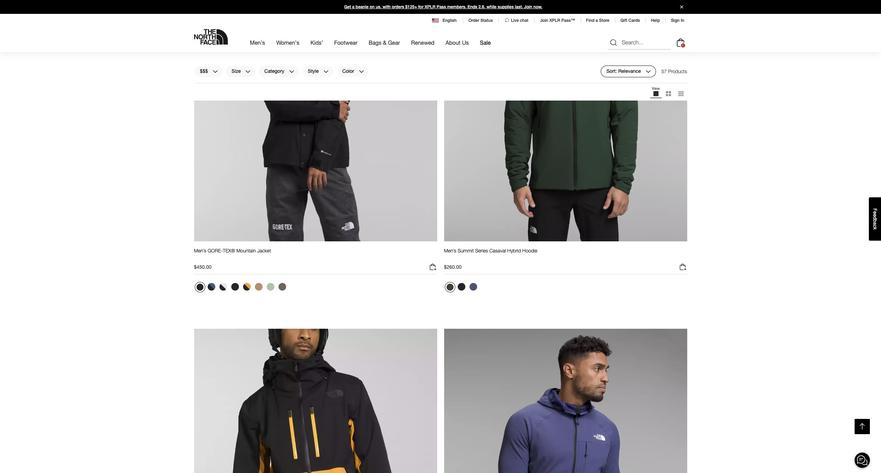 Task type: describe. For each thing, give the bounding box(es) containing it.
Misty Sage Fallen Leaves Print radio
[[265, 282, 276, 293]]

sale link
[[480, 33, 491, 52]]

almond butter monogram print image
[[255, 283, 262, 291]]

view button
[[650, 86, 662, 101]]

0 horizontal spatial tnf black radio
[[195, 282, 205, 293]]

back to top image
[[858, 423, 867, 432]]

last.
[[515, 5, 523, 9]]

close image
[[677, 5, 686, 9]]

find a store
[[586, 18, 609, 23]]

bags & gear
[[369, 39, 400, 46]]

search all image
[[609, 38, 618, 47]]

gift cards link
[[620, 18, 640, 23]]

1 horizontal spatial tnf black radio
[[456, 282, 467, 293]]

footwear link
[[334, 33, 358, 52]]

$125+
[[405, 5, 417, 9]]

join xplr pass™
[[540, 18, 575, 23]]

men's gore-tex® mountain jacket image
[[194, 0, 437, 242]]

1 link
[[675, 37, 686, 48]]

a for beanie
[[352, 5, 354, 9]]

help
[[651, 18, 660, 23]]

order status
[[468, 18, 493, 23]]

$choose color$ option group for $450.00
[[194, 282, 288, 296]]

about us
[[446, 39, 469, 46]]

now.
[[533, 5, 542, 9]]

denim blue/tnf black image
[[207, 283, 215, 291]]

misty sage fallen leaves print image
[[267, 283, 274, 291]]

men's link
[[250, 33, 265, 52]]

2 e from the top
[[872, 214, 878, 217]]

tnf black denim image
[[231, 283, 239, 291]]

summit
[[458, 248, 474, 254]]

the north face home page image
[[194, 29, 228, 45]]

bags
[[369, 39, 381, 46]]

about us link
[[446, 33, 469, 52]]

Pine Needle radio
[[445, 282, 455, 293]]

color
[[342, 68, 354, 74]]

ends
[[468, 5, 477, 9]]

women's
[[276, 39, 299, 46]]

Search search field
[[608, 36, 670, 50]]

tnf black image
[[196, 284, 203, 291]]

cave blue image
[[469, 283, 477, 291]]

sort:
[[607, 68, 617, 74]]

products
[[668, 68, 687, 74]]

TNF Black Denim radio
[[229, 282, 240, 293]]

tex®
[[223, 248, 235, 254]]

Denim Blue/TNF Black radio
[[206, 282, 217, 293]]

falcon brown conrads notes print image
[[278, 283, 286, 291]]

a for store
[[596, 18, 598, 23]]

$450.00 button
[[194, 263, 437, 275]]

&
[[383, 39, 386, 46]]

on
[[370, 5, 375, 9]]

sign
[[671, 18, 680, 23]]

casaval
[[489, 248, 506, 254]]

men's summit series casaval hybrid hoodie
[[444, 248, 537, 254]]

view
[[652, 86, 660, 91]]

us
[[462, 39, 469, 46]]

size button
[[226, 66, 256, 77]]

men's summit series casaval hybrid hoodie button
[[444, 248, 537, 260]]

get a beanie on us, with orders $125+ for xplr pass members. ends 2.6, while supplies last. join now. link
[[0, 0, 881, 14]]

status
[[480, 18, 493, 23]]

series
[[475, 248, 488, 254]]

women's link
[[276, 33, 299, 52]]

b
[[872, 220, 878, 222]]

kids' link
[[310, 33, 323, 52]]

Cave Blue radio
[[468, 282, 479, 293]]

find a store link
[[586, 18, 609, 23]]

men's summit series futurefleece™ full-zip hoodie image
[[444, 328, 687, 474]]

category button
[[258, 66, 299, 77]]

1 horizontal spatial join
[[540, 18, 548, 23]]

sort: relevance button
[[601, 66, 656, 77]]

sale
[[480, 39, 491, 46]]

us,
[[376, 5, 381, 9]]

for
[[418, 5, 423, 9]]

orders
[[392, 5, 404, 9]]

2.6,
[[478, 5, 485, 9]]

1
[[682, 44, 684, 47]]

bags & gear link
[[369, 33, 400, 52]]

english
[[443, 18, 457, 23]]

c
[[872, 225, 878, 227]]

men's summit series casaval hybrid hoodie image
[[444, 0, 687, 242]]

gardenia white/tnf black image
[[219, 283, 227, 291]]

Almond Butter Monogram Print radio
[[253, 282, 264, 293]]

mountain
[[236, 248, 256, 254]]



Task type: vqa. For each thing, say whether or not it's contained in the screenshot.
first Men'S from the right
yes



Task type: locate. For each thing, give the bounding box(es) containing it.
1 horizontal spatial $choose color$ option group
[[444, 282, 479, 296]]

in
[[681, 18, 684, 23]]

view list box
[[650, 86, 687, 101]]

$choose color$ option group
[[194, 282, 288, 296], [444, 282, 479, 296]]

2 vertical spatial a
[[872, 222, 878, 225]]

a
[[352, 5, 354, 9], [596, 18, 598, 23], [872, 222, 878, 225]]

$260.00
[[444, 264, 462, 270]]

size
[[232, 68, 241, 74]]

f
[[872, 209, 878, 212]]

57 products status
[[661, 66, 687, 77]]

a inside button
[[872, 222, 878, 225]]

men's chakal jacket image
[[194, 328, 437, 474]]

a up k
[[872, 222, 878, 225]]

xplr right for
[[425, 5, 435, 9]]

2 horizontal spatial a
[[872, 222, 878, 225]]

Gardenia White/TNF Black radio
[[218, 282, 229, 293]]

57
[[661, 68, 667, 74]]

while
[[487, 5, 496, 9]]

tnf black radio right pine needle radio
[[456, 282, 467, 293]]

men's for men's gore-tex® mountain jacket
[[194, 248, 206, 254]]

pass™
[[561, 18, 575, 23]]

live chat
[[511, 18, 528, 23]]

gear
[[388, 39, 400, 46]]

0 horizontal spatial xplr
[[425, 5, 435, 9]]

0 horizontal spatial join
[[524, 5, 532, 9]]

tnf black radio left denim blue/tnf black icon
[[195, 282, 205, 293]]

men's for men's summit series casaval hybrid hoodie
[[444, 248, 456, 254]]

xplr
[[425, 5, 435, 9], [549, 18, 560, 23]]

store
[[599, 18, 609, 23]]

f e e d b a c k button
[[869, 198, 881, 241]]

men's
[[250, 39, 265, 46]]

xplr left pass™
[[549, 18, 560, 23]]

join
[[524, 5, 532, 9], [540, 18, 548, 23]]

f e e d b a c k
[[872, 209, 878, 230]]

1 vertical spatial join
[[540, 18, 548, 23]]

Falcon Brown Conrads Notes Print radio
[[277, 282, 288, 293]]

TNF Black radio
[[456, 282, 467, 293], [195, 282, 205, 293]]

gore-
[[208, 248, 223, 254]]

0 horizontal spatial $choose color$ option group
[[194, 282, 288, 296]]

1 e from the top
[[872, 212, 878, 214]]

jacket
[[257, 248, 271, 254]]

d
[[872, 217, 878, 220]]

supplies
[[498, 5, 514, 9]]

gift
[[620, 18, 627, 23]]

0 horizontal spatial men's
[[194, 248, 206, 254]]

men's left summit
[[444, 248, 456, 254]]

tnf black image
[[458, 283, 465, 291]]

gift cards
[[620, 18, 640, 23]]

members.
[[447, 5, 466, 9]]

2 men's from the left
[[444, 248, 456, 254]]

1 $choose color$ option group from the left
[[194, 282, 288, 296]]

live chat button
[[504, 17, 529, 24]]

sort: relevance
[[607, 68, 641, 74]]

2 $choose color$ option group from the left
[[444, 282, 479, 296]]

k
[[872, 227, 878, 230]]

summit gold/tnf black image
[[243, 283, 251, 291]]

men's left gore-
[[194, 248, 206, 254]]

category
[[264, 68, 284, 74]]

pine needle image
[[446, 284, 453, 291]]

men's gore-tex® mountain jacket button
[[194, 248, 271, 260]]

help link
[[651, 18, 660, 23]]

live
[[511, 18, 519, 23]]

men's inside button
[[444, 248, 456, 254]]

a right find on the right top of page
[[596, 18, 598, 23]]

1 vertical spatial xplr
[[549, 18, 560, 23]]

0 vertical spatial a
[[352, 5, 354, 9]]

1 horizontal spatial xplr
[[549, 18, 560, 23]]

$choose color$ option group for $260.00
[[444, 282, 479, 296]]

color button
[[336, 66, 369, 77]]

men's
[[194, 248, 206, 254], [444, 248, 456, 254]]

$$$ button
[[194, 66, 223, 77]]

kids'
[[310, 39, 323, 46]]

e up b
[[872, 214, 878, 217]]

chat
[[520, 18, 528, 23]]

get a beanie on us, with orders $125+ for xplr pass members. ends 2.6, while supplies last. join now.
[[344, 5, 542, 9]]

hoodie
[[522, 248, 537, 254]]

about
[[446, 39, 461, 46]]

order status link
[[468, 18, 493, 23]]

$$$
[[200, 68, 208, 74]]

0 vertical spatial xplr
[[425, 5, 435, 9]]

pass
[[437, 5, 446, 9]]

english link
[[432, 17, 457, 24]]

order
[[468, 18, 479, 23]]

1 vertical spatial a
[[596, 18, 598, 23]]

sign in button
[[671, 18, 684, 23]]

1 horizontal spatial a
[[596, 18, 598, 23]]

e up d
[[872, 212, 878, 214]]

men's gore-tex® mountain jacket
[[194, 248, 271, 254]]

cards
[[628, 18, 640, 23]]

renewed
[[411, 39, 434, 46]]

style button
[[302, 66, 334, 77]]

$450.00
[[194, 264, 212, 270]]

hybrid
[[507, 248, 521, 254]]

find
[[586, 18, 594, 23]]

1 men's from the left
[[194, 248, 206, 254]]

get
[[344, 5, 351, 9]]

with
[[383, 5, 391, 9]]

join down now.
[[540, 18, 548, 23]]

57 products
[[661, 68, 687, 74]]

1 horizontal spatial men's
[[444, 248, 456, 254]]

sign in
[[671, 18, 684, 23]]

men's inside 'button'
[[194, 248, 206, 254]]

footwear
[[334, 39, 358, 46]]

style
[[308, 68, 319, 74]]

$260.00 button
[[444, 263, 687, 275]]

join xplr pass™ link
[[540, 18, 575, 23]]

0 horizontal spatial a
[[352, 5, 354, 9]]

join right last. at the right top
[[524, 5, 532, 9]]

a right "get"
[[352, 5, 354, 9]]

renewed link
[[411, 33, 434, 52]]

0 vertical spatial join
[[524, 5, 532, 9]]

e
[[872, 212, 878, 214], [872, 214, 878, 217]]

relevance
[[618, 68, 641, 74]]

Summit Gold/TNF Black radio
[[241, 282, 252, 293]]



